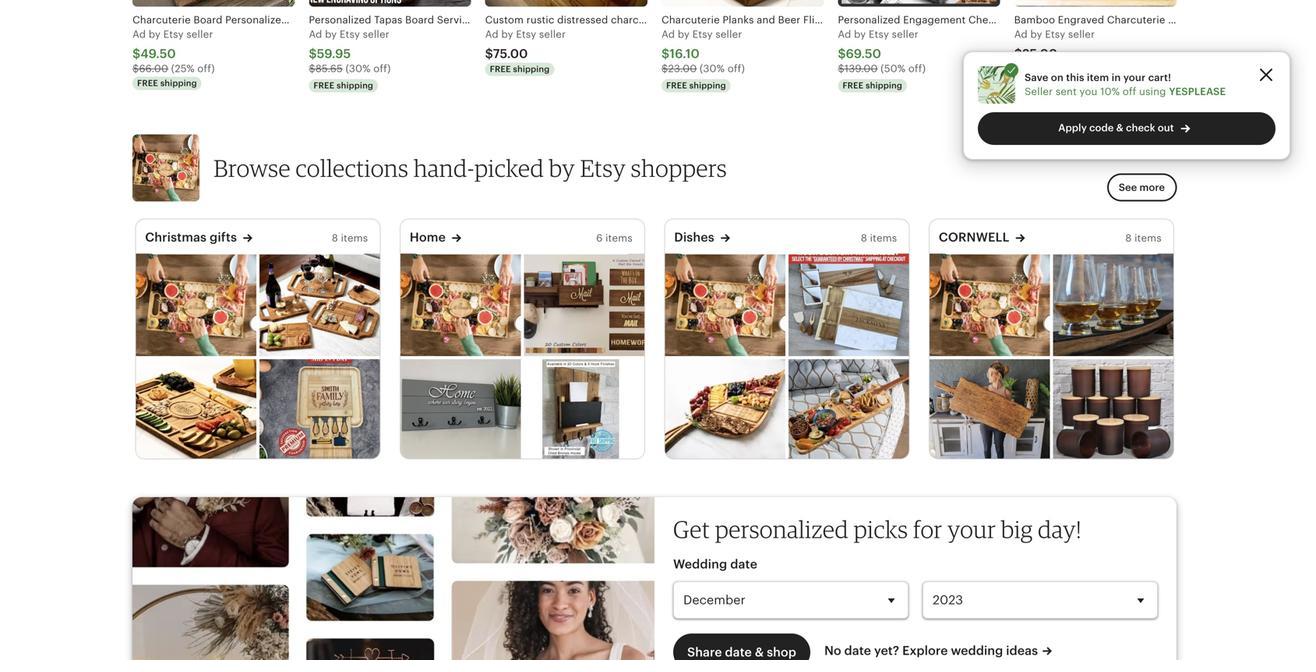 Task type: vqa. For each thing, say whether or not it's contained in the screenshot.


Task type: describe. For each thing, give the bounding box(es) containing it.
off) for 59.95
[[374, 63, 391, 74]]

free for 49.50
[[137, 78, 158, 88]]

date for wedding
[[731, 557, 758, 571]]

1 horizontal spatial charcuterie planks and beer flights - bride and groom personalized gift image
[[662, 0, 824, 7]]

browse collections hand-picked by etsy shoppers
[[214, 154, 727, 183]]

a for 69.50
[[838, 28, 845, 40]]

shipping for 49.50
[[160, 78, 197, 88]]

$ inside a d b y etsy seller $ 75.00 free shipping
[[485, 47, 493, 61]]

marble wood charcuterie board, wedding gift, gift for couple, anniversary gift, housewarming gift, engagement gift, bridal shower gift image
[[789, 254, 909, 356]]

custom rustic distressed charcuterie boards / serving trays with raised edges and optional engraving and handles; great wedding gift. image
[[485, 0, 648, 7]]

8 items for christmas gifts
[[332, 232, 368, 244]]

on
[[1052, 72, 1064, 83]]

free for 69.50
[[843, 81, 864, 91]]

y for 69.50
[[861, 28, 867, 40]]

get
[[674, 515, 710, 544]]

more
[[1140, 182, 1166, 193]]

your inside save on this item in your cart! seller sent you 10% off using yesplease
[[1124, 72, 1146, 83]]

y inside bamboo engraved charcuterie / cutting board a d b y etsy seller $ 25.00
[[1037, 28, 1043, 40]]

items for christmas gifts
[[341, 232, 368, 244]]

seller for 75.00
[[539, 28, 566, 40]]

off
[[1123, 86, 1137, 97]]

49.50
[[141, 47, 176, 61]]

8 items for dishes
[[861, 232, 898, 244]]

ideas
[[1007, 644, 1039, 658]]

personalized charcuterie planks and beer flights - 4 styles and gift sets available image for dishes
[[665, 254, 786, 356]]

you
[[1080, 86, 1098, 97]]

code
[[1090, 122, 1114, 134]]

(25%
[[171, 63, 195, 74]]

shop
[[767, 645, 797, 659]]

off) for 69.50
[[909, 63, 926, 74]]

d for 75.00
[[492, 28, 499, 40]]

d for 69.50
[[845, 28, 852, 40]]

etsy for 59.95
[[340, 28, 360, 40]]

69.50
[[846, 47, 882, 61]]

bamboo
[[1015, 14, 1056, 26]]

free inside a d b y etsy seller $ 75.00 free shipping
[[490, 64, 511, 74]]

no date yet? explore wedding ideas
[[825, 644, 1039, 658]]

assortment of wedding items that are available on etsy image
[[133, 497, 655, 660]]

b for 59.95
[[325, 28, 332, 40]]

25.00
[[1023, 47, 1058, 61]]

d for 49.50
[[139, 28, 146, 40]]

carved text mail bin restyled farmhouse mail organizer with hooks, 20 stain colors - entryway organizer, key holder for wall, wall shelf image
[[524, 254, 645, 356]]

shoppers
[[631, 154, 727, 183]]

cutting
[[1176, 14, 1213, 26]]

off) for 49.50
[[197, 63, 215, 74]]

key holder for wall / personalized key hanger / new home sign / family name sign key holder / last name key hanger / custom wall key rack image
[[401, 360, 521, 462]]

apply code & check out link
[[979, 112, 1276, 145]]

etsy for 16.10
[[693, 28, 713, 40]]

(30% for 59.95
[[346, 63, 371, 74]]

gifts
[[210, 231, 237, 245]]

6
[[597, 232, 603, 244]]

personalized charcuterie planks and beer flights - 4 styles and gift sets available image for home
[[401, 254, 521, 356]]

home
[[410, 231, 446, 245]]

8 for dishes
[[861, 232, 868, 244]]

this
[[1067, 72, 1085, 83]]

a d b y etsy seller $ 49.50 $ 66.00 (25% off) free shipping
[[133, 28, 215, 88]]

d for 59.95
[[316, 28, 322, 40]]

/
[[1169, 14, 1173, 26]]

free for 59.95
[[314, 81, 335, 91]]

cornwell
[[939, 231, 1010, 245]]

personalized tapas board serving tray for appetizers and charcuterie with handle by left coast original image
[[309, 0, 471, 7]]

items for cornwell
[[1135, 232, 1162, 244]]

etsy for 49.50
[[163, 28, 184, 40]]

dishes
[[675, 231, 715, 245]]

139.00
[[845, 63, 878, 74]]

free for 16.10
[[667, 81, 688, 91]]

board
[[1216, 14, 1245, 26]]

wedding
[[951, 644, 1004, 658]]

23.00
[[669, 63, 697, 74]]

a inside bamboo engraved charcuterie / cutting board a d b y etsy seller $ 25.00
[[1015, 28, 1022, 40]]

seller for 59.95
[[363, 28, 390, 40]]

christmas
[[145, 231, 207, 245]]

b for 75.00
[[502, 28, 508, 40]]

a d b y etsy seller $ 59.95 $ 85.65 (30% off) free shipping
[[309, 28, 391, 91]]

cart!
[[1149, 72, 1172, 83]]

yet?
[[875, 644, 900, 658]]

etsy for 69.50
[[869, 28, 890, 40]]

(30% for 16.10
[[700, 63, 725, 74]]

check
[[1127, 122, 1156, 134]]

apply
[[1059, 122, 1088, 134]]

a for 75.00
[[485, 28, 493, 40]]

hand-
[[414, 154, 475, 183]]

shipping for 69.50
[[866, 81, 903, 91]]

personalized engagement cheese board set, rustic charcuterie food tray with engravement, appetizer serving platter, custom gift for him her image
[[838, 0, 1001, 7]]

no
[[825, 644, 842, 658]]

yesplease
[[1170, 86, 1227, 97]]

sydney mail slot with chalkboard & choose from 20 colors and up to 3 hooks - mail and key holder -mail organizer key hooks - provincial image
[[524, 360, 645, 462]]

charcuterie board personalized hostess gift, rustic cutting board, cheese board, farmhouse decor, rustic cutting board, antique decor image
[[133, 0, 295, 7]]

wedding
[[674, 557, 728, 571]]



Task type: locate. For each thing, give the bounding box(es) containing it.
2 seller from the left
[[363, 28, 390, 40]]

etsy inside a d b y etsy seller $ 49.50 $ 66.00 (25% off) free shipping
[[163, 28, 184, 40]]

off) inside a d b y etsy seller $ 16.10 $ 23.00 (30% off) free shipping
[[728, 63, 745, 74]]

free down 66.00
[[137, 78, 158, 88]]

y up 49.50
[[155, 28, 161, 40]]

(30% down the 59.95
[[346, 63, 371, 74]]

$ inside bamboo engraved charcuterie / cutting board a d b y etsy seller $ 25.00
[[1015, 47, 1023, 61]]

a for 16.10
[[662, 28, 669, 40]]

3 a from the left
[[485, 28, 493, 40]]

59.95
[[317, 47, 351, 61]]

free inside a d b y etsy seller $ 59.95 $ 85.65 (30% off) free shipping
[[314, 81, 335, 91]]

personalized charcuterie planks and beer flights - 4 styles and gift sets available image down dishes
[[665, 254, 786, 356]]

save on this item in your cart! seller sent you 10% off using yesplease
[[1025, 72, 1227, 97]]

y for 59.95
[[332, 28, 337, 40]]

seller inside a d b y etsy seller $ 75.00 free shipping
[[539, 28, 566, 40]]

shipping
[[513, 64, 550, 74], [160, 78, 197, 88], [337, 81, 374, 91], [690, 81, 726, 91], [866, 81, 903, 91]]

items for dishes
[[871, 232, 898, 244]]

etsy up 49.50
[[163, 28, 184, 40]]

6 seller from the left
[[1069, 28, 1096, 40]]

d down bamboo
[[1022, 28, 1028, 40]]

date right no
[[845, 644, 872, 658]]

date inside button
[[725, 645, 752, 659]]

1 off) from the left
[[197, 63, 215, 74]]

a
[[133, 28, 140, 40], [309, 28, 316, 40], [485, 28, 493, 40], [662, 28, 669, 40], [838, 28, 845, 40], [1015, 28, 1022, 40]]

y up the 59.95
[[332, 28, 337, 40]]

& for code
[[1117, 122, 1124, 134]]

y for 75.00
[[508, 28, 514, 40]]

1 vertical spatial &
[[755, 645, 764, 659]]

personalized
[[715, 515, 849, 544]]

seller
[[187, 28, 213, 40], [363, 28, 390, 40], [539, 28, 566, 40], [716, 28, 743, 40], [892, 28, 919, 40], [1069, 28, 1096, 40]]

off)
[[197, 63, 215, 74], [374, 63, 391, 74], [728, 63, 745, 74], [909, 63, 926, 74]]

free down 23.00
[[667, 81, 688, 91]]

see more link
[[1108, 174, 1177, 202]]

1 personalized charcuterie planks and beer flights - 4 styles and gift sets available image from the left
[[136, 254, 256, 356]]

5 y from the left
[[861, 28, 867, 40]]

8 items down the collections
[[332, 232, 368, 244]]

gifts for couples - personalized charcuterie boards and wine trays - 5 styles and gift sets available image
[[259, 254, 380, 356]]

off) right 85.65
[[374, 63, 391, 74]]

etsy up 16.10
[[693, 28, 713, 40]]

y for 16.10
[[684, 28, 690, 40]]

bamboo engraved charcuterie / cutting board image
[[1015, 0, 1177, 7]]

8 items
[[332, 232, 368, 244], [861, 232, 898, 244], [1126, 232, 1162, 244]]

browse
[[214, 154, 291, 183]]

3 personalized charcuterie planks and beer flights - 4 styles and gift sets available image from the left
[[665, 254, 786, 356]]

& right code
[[1117, 122, 1124, 134]]

get personalized picks for your big day!
[[674, 515, 1082, 544]]

items right 6
[[606, 232, 633, 244]]

b for 16.10
[[678, 28, 685, 40]]

y up 16.10
[[684, 28, 690, 40]]

a d b y etsy seller $ 69.50 $ 139.00 (50% off) free shipping
[[838, 28, 926, 91]]

3 y from the left
[[508, 28, 514, 40]]

shipping down (25%
[[160, 78, 197, 88]]

etsy right by
[[580, 154, 626, 183]]

date for no
[[845, 644, 872, 658]]

(50%
[[881, 63, 906, 74]]

wedding date
[[674, 557, 758, 571]]

seller for 69.50
[[892, 28, 919, 40]]

y for 49.50
[[155, 28, 161, 40]]

6 items
[[597, 232, 633, 244]]

etsy up the 25.00 on the right top of page
[[1046, 28, 1066, 40]]

off) right (25%
[[197, 63, 215, 74]]

4 y from the left
[[684, 28, 690, 40]]

personalized charcuterie planks and beer flights - 4 styles and gift sets available image down christmas gifts
[[136, 254, 256, 356]]

charcuterie planks and beer flights - bride and groom personalized gift image
[[662, 0, 824, 7], [136, 360, 256, 462]]

& left shop
[[755, 645, 764, 659]]

off) right 23.00
[[728, 63, 745, 74]]

b inside a d b y etsy seller $ 69.50 $ 139.00 (50% off) free shipping
[[855, 28, 861, 40]]

6 a from the left
[[1015, 28, 1022, 40]]

sent
[[1056, 86, 1077, 97]]

(30% inside a d b y etsy seller $ 59.95 $ 85.65 (30% off) free shipping
[[346, 63, 371, 74]]

day!
[[1039, 515, 1082, 544]]

your
[[1124, 72, 1146, 83], [948, 515, 997, 544]]

b up 69.50
[[855, 28, 861, 40]]

2 (30% from the left
[[700, 63, 725, 74]]

free inside a d b y etsy seller $ 69.50 $ 139.00 (50% off) free shipping
[[843, 81, 864, 91]]

b up "75.00"
[[502, 28, 508, 40]]

see
[[1119, 182, 1138, 193]]

no date yet? explore wedding ideas link
[[825, 633, 1053, 660]]

y inside a d b y etsy seller $ 75.00 free shipping
[[508, 28, 514, 40]]

a inside a d b y etsy seller $ 75.00 free shipping
[[485, 28, 493, 40]]

0 horizontal spatial &
[[755, 645, 764, 659]]

off) for 16.10
[[728, 63, 745, 74]]

big
[[1002, 515, 1034, 544]]

8 for cornwell
[[1126, 232, 1132, 244]]

off) inside a d b y etsy seller $ 59.95 $ 85.65 (30% off) free shipping
[[374, 63, 391, 74]]

etsy up the 59.95
[[340, 28, 360, 40]]

christmas gift,cheese board,personalized cutting board,mothers day gift,wooden serving,engagement gift,bridal shower gift,housewarming gifts image
[[259, 360, 380, 462]]

(30%
[[346, 63, 371, 74], [700, 63, 725, 74]]

free down "75.00"
[[490, 64, 511, 74]]

3 items from the left
[[871, 232, 898, 244]]

1 horizontal spatial &
[[1117, 122, 1124, 134]]

6 y from the left
[[1037, 28, 1043, 40]]

b up 16.10
[[678, 28, 685, 40]]

seller inside a d b y etsy seller $ 49.50 $ 66.00 (25% off) free shipping
[[187, 28, 213, 40]]

off) inside a d b y etsy seller $ 49.50 $ 66.00 (25% off) free shipping
[[197, 63, 215, 74]]

4 d from the left
[[669, 28, 675, 40]]

etsy up "75.00"
[[516, 28, 537, 40]]

2 horizontal spatial 8 items
[[1126, 232, 1162, 244]]

(30% inside a d b y etsy seller $ 16.10 $ 23.00 (30% off) free shipping
[[700, 63, 725, 74]]

1 a from the left
[[133, 28, 140, 40]]

see more
[[1119, 182, 1166, 193]]

4 seller from the left
[[716, 28, 743, 40]]

items up marble wood charcuterie board, wedding gift, gift for couple, anniversary gift, housewarming gift, engagement gift, bridal shower gift image
[[871, 232, 898, 244]]

1 horizontal spatial (30%
[[700, 63, 725, 74]]

share date & shop button
[[674, 634, 811, 660]]

1 8 items from the left
[[332, 232, 368, 244]]

66.00
[[139, 63, 168, 74]]

b inside a d b y etsy seller $ 59.95 $ 85.65 (30% off) free shipping
[[325, 28, 332, 40]]

16.10
[[670, 47, 700, 61]]

seller inside a d b y etsy seller $ 59.95 $ 85.65 (30% off) free shipping
[[363, 28, 390, 40]]

etsy inside a d b y etsy seller $ 69.50 $ 139.00 (50% off) free shipping
[[869, 28, 890, 40]]

out
[[1158, 122, 1175, 134]]

a inside a d b y etsy seller $ 69.50 $ 139.00 (50% off) free shipping
[[838, 28, 845, 40]]

1 y from the left
[[155, 28, 161, 40]]

shipping down 23.00
[[690, 81, 726, 91]]

a inside a d b y etsy seller $ 59.95 $ 85.65 (30% off) free shipping
[[309, 28, 316, 40]]

share date & shop
[[688, 645, 797, 659]]

in
[[1112, 72, 1122, 83]]

apply code & check out
[[1059, 122, 1175, 134]]

a for 49.50
[[133, 28, 140, 40]]

8 items for cornwell
[[1126, 232, 1162, 244]]

3 8 items from the left
[[1126, 232, 1162, 244]]

0 horizontal spatial 8 items
[[332, 232, 368, 244]]

2 horizontal spatial 8
[[1126, 232, 1132, 244]]

3 8 from the left
[[1126, 232, 1132, 244]]

personalized charcuterie planks and beer flights - 4 styles and gift sets available image down home at the top
[[401, 254, 521, 356]]

shipping down "75.00"
[[513, 64, 550, 74]]

y up "75.00"
[[508, 28, 514, 40]]

0 vertical spatial your
[[1124, 72, 1146, 83]]

10%
[[1101, 86, 1121, 97]]

d inside a d b y etsy seller $ 75.00 free shipping
[[492, 28, 499, 40]]

d inside a d b y etsy seller $ 16.10 $ 23.00 (30% off) free shipping
[[669, 28, 675, 40]]

0 horizontal spatial charcuterie planks and beer flights - bride and groom personalized gift image
[[136, 360, 256, 462]]

shipping inside a d b y etsy seller $ 59.95 $ 85.65 (30% off) free shipping
[[337, 81, 374, 91]]

2 b from the left
[[325, 28, 332, 40]]

75.00
[[493, 47, 528, 61]]

christmas gifts
[[145, 231, 237, 245]]

shipping inside a d b y etsy seller $ 69.50 $ 139.00 (50% off) free shipping
[[866, 81, 903, 91]]

1 8 from the left
[[332, 232, 338, 244]]

3 d from the left
[[492, 28, 499, 40]]

1 horizontal spatial 8
[[861, 232, 868, 244]]

etsy inside a d b y etsy seller $ 59.95 $ 85.65 (30% off) free shipping
[[340, 28, 360, 40]]

off) right (50%
[[909, 63, 926, 74]]

8 for christmas gifts
[[332, 232, 338, 244]]

5 d from the left
[[845, 28, 852, 40]]

etsy inside a d b y etsy seller $ 75.00 free shipping
[[516, 28, 537, 40]]

d up the 59.95
[[316, 28, 322, 40]]

y inside a d b y etsy seller $ 16.10 $ 23.00 (30% off) free shipping
[[684, 28, 690, 40]]

5 seller from the left
[[892, 28, 919, 40]]

items down more
[[1135, 232, 1162, 244]]

personalized tapas board serving tray for appetizers and charcuterie with handle image
[[789, 360, 909, 462]]

free down 139.00 in the top of the page
[[843, 81, 864, 91]]

1 b from the left
[[149, 28, 155, 40]]

extra large personalized charcuterie board, xxl grazing table board, meat & cheese board, wedding platter buffet board, huge appetizer board image
[[930, 360, 1050, 462]]

4 items from the left
[[1135, 232, 1162, 244]]

engraved
[[1059, 14, 1105, 26]]

your up off
[[1124, 72, 1146, 83]]

8 items up marble wood charcuterie board, wedding gift, gift for couple, anniversary gift, housewarming gift, engagement gift, bridal shower gift image
[[861, 232, 898, 244]]

6 d from the left
[[1022, 28, 1028, 40]]

d for 16.10
[[669, 28, 675, 40]]

d up 16.10
[[669, 28, 675, 40]]

b inside a d b y etsy seller $ 49.50 $ 66.00 (25% off) free shipping
[[149, 28, 155, 40]]

3 seller from the left
[[539, 28, 566, 40]]

free down 85.65
[[314, 81, 335, 91]]

items down the collections
[[341, 232, 368, 244]]

etsy for 75.00
[[516, 28, 537, 40]]

d up "75.00"
[[492, 28, 499, 40]]

bamboo engraved charcuterie / cutting board a d b y etsy seller $ 25.00
[[1015, 14, 1245, 61]]

y inside a d b y etsy seller $ 69.50 $ 139.00 (50% off) free shipping
[[861, 28, 867, 40]]

0 horizontal spatial your
[[948, 515, 997, 544]]

date for share
[[725, 645, 752, 659]]

d
[[139, 28, 146, 40], [316, 28, 322, 40], [492, 28, 499, 40], [669, 28, 675, 40], [845, 28, 852, 40], [1022, 28, 1028, 40]]

a d b y etsy seller $ 75.00 free shipping
[[485, 28, 566, 74]]

seller for 16.10
[[716, 28, 743, 40]]

share
[[688, 645, 722, 659]]

collections
[[296, 154, 409, 183]]

$
[[133, 47, 141, 61], [309, 47, 317, 61], [485, 47, 493, 61], [662, 47, 670, 61], [838, 47, 846, 61], [1015, 47, 1023, 61], [133, 63, 139, 74], [309, 63, 316, 74], [662, 63, 669, 74], [838, 63, 845, 74]]

1 horizontal spatial 8 items
[[861, 232, 898, 244]]

shipping for 16.10
[[690, 81, 726, 91]]

d inside a d b y etsy seller $ 59.95 $ 85.65 (30% off) free shipping
[[316, 28, 322, 40]]

d up 49.50
[[139, 28, 146, 40]]

reclaimed barrel-aged whiskey flight | crafted tasting experience | sustainable & unique | whiskey sampling from aged barrels | gift for dad image
[[1054, 254, 1174, 356]]

your right for
[[948, 515, 997, 544]]

shipping inside a d b y etsy seller $ 16.10 $ 23.00 (30% off) free shipping
[[690, 81, 726, 91]]

4 off) from the left
[[909, 63, 926, 74]]

6 b from the left
[[1031, 28, 1038, 40]]

etsy inside a d b y etsy seller $ 16.10 $ 23.00 (30% off) free shipping
[[693, 28, 713, 40]]

seller inside bamboo engraved charcuterie / cutting board a d b y etsy seller $ 25.00
[[1069, 28, 1096, 40]]

d up 69.50
[[845, 28, 852, 40]]

a d b y etsy seller $ 16.10 $ 23.00 (30% off) free shipping
[[662, 28, 745, 91]]

item
[[1088, 72, 1110, 83]]

b inside a d b y etsy seller $ 75.00 free shipping
[[502, 28, 508, 40]]

b down bamboo
[[1031, 28, 1038, 40]]

1 horizontal spatial your
[[1124, 72, 1146, 83]]

2 a from the left
[[309, 28, 316, 40]]

4 personalized charcuterie planks and beer flights - 4 styles and gift sets available image from the left
[[930, 254, 1050, 356]]

personalized leaf plank charcuterie serving tray | 2 sizes gift sets available image
[[665, 360, 786, 462]]

picks
[[854, 515, 909, 544]]

date
[[731, 557, 758, 571], [845, 644, 872, 658], [725, 645, 752, 659]]

shipping down 85.65
[[337, 81, 374, 91]]

5 a from the left
[[838, 28, 845, 40]]

free
[[490, 64, 511, 74], [137, 78, 158, 88], [314, 81, 335, 91], [667, 81, 688, 91], [843, 81, 864, 91]]

seller
[[1025, 86, 1054, 97]]

&
[[1117, 122, 1124, 134], [755, 645, 764, 659]]

& for date
[[755, 645, 764, 659]]

d inside a d b y etsy seller $ 49.50 $ 66.00 (25% off) free shipping
[[139, 28, 146, 40]]

1 items from the left
[[341, 232, 368, 244]]

0 vertical spatial &
[[1117, 122, 1124, 134]]

a inside a d b y etsy seller $ 49.50 $ 66.00 (25% off) free shipping
[[133, 28, 140, 40]]

y inside a d b y etsy seller $ 59.95 $ 85.65 (30% off) free shipping
[[332, 28, 337, 40]]

y
[[155, 28, 161, 40], [332, 28, 337, 40], [508, 28, 514, 40], [684, 28, 690, 40], [861, 28, 867, 40], [1037, 28, 1043, 40]]

b up the 59.95
[[325, 28, 332, 40]]

8
[[332, 232, 338, 244], [861, 232, 868, 244], [1126, 232, 1132, 244]]

& inside button
[[755, 645, 764, 659]]

0 horizontal spatial (30%
[[346, 63, 371, 74]]

charcuterie
[[1108, 14, 1166, 26]]

10oz empty merlot frosted candle glass with bamboo lid and gift box image
[[1054, 360, 1174, 462]]

4 a from the left
[[662, 28, 669, 40]]

date right wedding
[[731, 557, 758, 571]]

8 items down see more link
[[1126, 232, 1162, 244]]

5 b from the left
[[855, 28, 861, 40]]

personalized charcuterie planks and beer flights - 4 styles and gift sets available image down cornwell
[[930, 254, 1050, 356]]

1 (30% from the left
[[346, 63, 371, 74]]

1 vertical spatial charcuterie planks and beer flights - bride and groom personalized gift image
[[136, 360, 256, 462]]

0 horizontal spatial 8
[[332, 232, 338, 244]]

d inside bamboo engraved charcuterie / cutting board a d b y etsy seller $ 25.00
[[1022, 28, 1028, 40]]

items
[[341, 232, 368, 244], [606, 232, 633, 244], [871, 232, 898, 244], [1135, 232, 1162, 244]]

y inside a d b y etsy seller $ 49.50 $ 66.00 (25% off) free shipping
[[155, 28, 161, 40]]

b
[[149, 28, 155, 40], [325, 28, 332, 40], [502, 28, 508, 40], [678, 28, 685, 40], [855, 28, 861, 40], [1031, 28, 1038, 40]]

2 items from the left
[[606, 232, 633, 244]]

etsy up 69.50
[[869, 28, 890, 40]]

y down bamboo
[[1037, 28, 1043, 40]]

personalized charcuterie planks and beer flights - 4 styles and gift sets available image for christmas gifts
[[136, 254, 256, 356]]

shipping inside a d b y etsy seller $ 49.50 $ 66.00 (25% off) free shipping
[[160, 78, 197, 88]]

1 vertical spatial your
[[948, 515, 997, 544]]

explore
[[903, 644, 948, 658]]

2 d from the left
[[316, 28, 322, 40]]

off) inside a d b y etsy seller $ 69.50 $ 139.00 (50% off) free shipping
[[909, 63, 926, 74]]

using
[[1140, 86, 1167, 97]]

free inside a d b y etsy seller $ 49.50 $ 66.00 (25% off) free shipping
[[137, 78, 158, 88]]

save
[[1025, 72, 1049, 83]]

personalized charcuterie planks and beer flights - 4 styles and gift sets available image for cornwell
[[930, 254, 1050, 356]]

a inside a d b y etsy seller $ 16.10 $ 23.00 (30% off) free shipping
[[662, 28, 669, 40]]

8 up marble wood charcuterie board, wedding gift, gift for couple, anniversary gift, housewarming gift, engagement gift, bridal shower gift image
[[861, 232, 868, 244]]

date right share
[[725, 645, 752, 659]]

2 personalized charcuterie planks and beer flights - 4 styles and gift sets available image from the left
[[401, 254, 521, 356]]

personalized charcuterie planks and beer flights - 4 styles and gift sets available image
[[136, 254, 256, 356], [401, 254, 521, 356], [665, 254, 786, 356], [930, 254, 1050, 356]]

shipping inside a d b y etsy seller $ 75.00 free shipping
[[513, 64, 550, 74]]

2 8 from the left
[[861, 232, 868, 244]]

y up 69.50
[[861, 28, 867, 40]]

85.65
[[316, 63, 343, 74]]

(30% right 23.00
[[700, 63, 725, 74]]

seller for 49.50
[[187, 28, 213, 40]]

3 b from the left
[[502, 28, 508, 40]]

8 down see
[[1126, 232, 1132, 244]]

free inside a d b y etsy seller $ 16.10 $ 23.00 (30% off) free shipping
[[667, 81, 688, 91]]

1 d from the left
[[139, 28, 146, 40]]

for
[[914, 515, 943, 544]]

2 off) from the left
[[374, 63, 391, 74]]

b up 49.50
[[149, 28, 155, 40]]

b for 69.50
[[855, 28, 861, 40]]

shipping for 59.95
[[337, 81, 374, 91]]

by
[[549, 154, 575, 183]]

3 off) from the left
[[728, 63, 745, 74]]

b inside a d b y etsy seller $ 16.10 $ 23.00 (30% off) free shipping
[[678, 28, 685, 40]]

0 vertical spatial charcuterie planks and beer flights - bride and groom personalized gift image
[[662, 0, 824, 7]]

etsy
[[163, 28, 184, 40], [340, 28, 360, 40], [516, 28, 537, 40], [693, 28, 713, 40], [869, 28, 890, 40], [1046, 28, 1066, 40], [580, 154, 626, 183]]

b for 49.50
[[149, 28, 155, 40]]

b inside bamboo engraved charcuterie / cutting board a d b y etsy seller $ 25.00
[[1031, 28, 1038, 40]]

1 seller from the left
[[187, 28, 213, 40]]

2 8 items from the left
[[861, 232, 898, 244]]

picked
[[475, 154, 544, 183]]

seller inside a d b y etsy seller $ 69.50 $ 139.00 (50% off) free shipping
[[892, 28, 919, 40]]

a for 59.95
[[309, 28, 316, 40]]

items for home
[[606, 232, 633, 244]]

shipping down (50%
[[866, 81, 903, 91]]

seller inside a d b y etsy seller $ 16.10 $ 23.00 (30% off) free shipping
[[716, 28, 743, 40]]

4 b from the left
[[678, 28, 685, 40]]

8 up the gifts for couples - personalized charcuterie boards and wine trays - 5 styles and gift sets available image
[[332, 232, 338, 244]]

2 y from the left
[[332, 28, 337, 40]]

etsy inside bamboo engraved charcuterie / cutting board a d b y etsy seller $ 25.00
[[1046, 28, 1066, 40]]

d inside a d b y etsy seller $ 69.50 $ 139.00 (50% off) free shipping
[[845, 28, 852, 40]]



